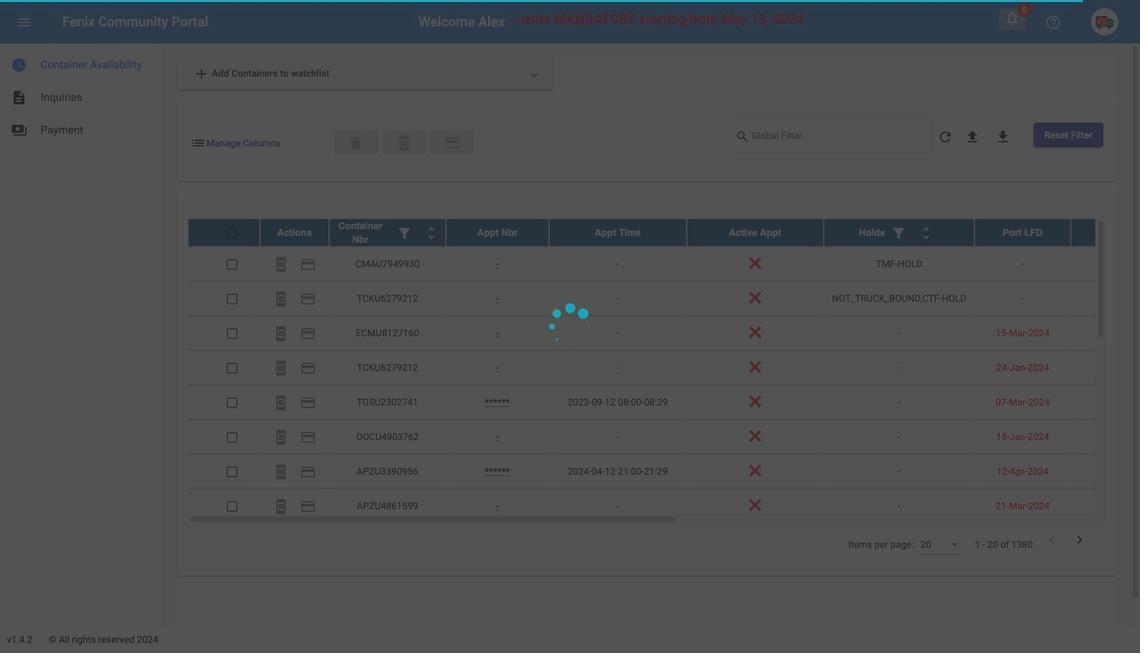 Task type: vqa. For each thing, say whether or not it's contained in the screenshot.
fifth row from the top
yes



Task type: locate. For each thing, give the bounding box(es) containing it.
3 row from the top
[[188, 282, 1141, 316]]

4 column header from the left
[[549, 219, 687, 247]]

7 row from the top
[[188, 420, 1141, 455]]

5 row from the top
[[188, 351, 1141, 386]]

1 row from the top
[[188, 219, 1141, 247]]

6 cell from the top
[[1072, 420, 1141, 454]]

row
[[188, 219, 1141, 247], [188, 247, 1141, 282], [188, 282, 1141, 316], [188, 316, 1141, 351], [188, 351, 1141, 386], [188, 386, 1141, 420], [188, 420, 1141, 455], [188, 455, 1141, 490], [188, 490, 1141, 524]]

3 cell from the top
[[1072, 316, 1141, 350]]

grid
[[188, 219, 1141, 525]]

Global Watchlist Filter field
[[752, 133, 925, 144]]

6 column header from the left
[[824, 219, 975, 247]]

no color image
[[11, 57, 27, 73], [11, 90, 27, 106], [11, 122, 27, 139], [938, 129, 954, 146], [965, 129, 981, 146], [190, 135, 206, 151], [444, 135, 461, 151], [273, 257, 289, 273], [300, 257, 316, 273], [273, 292, 289, 308], [273, 326, 289, 342], [300, 326, 316, 342], [273, 361, 289, 377], [300, 361, 316, 377], [273, 395, 289, 412], [273, 430, 289, 446], [300, 430, 316, 446], [273, 465, 289, 481], [273, 499, 289, 516], [300, 499, 316, 516], [1044, 532, 1061, 549]]

cell
[[1072, 247, 1141, 281], [1072, 282, 1141, 316], [1072, 316, 1141, 350], [1072, 351, 1141, 385], [1072, 386, 1141, 420], [1072, 420, 1141, 454], [1072, 455, 1141, 489], [1072, 490, 1141, 524]]

5 column header from the left
[[687, 219, 824, 247]]

7 cell from the top
[[1072, 455, 1141, 489]]

4 row from the top
[[188, 316, 1141, 351]]

navigation
[[0, 43, 163, 147]]

no color image
[[1005, 10, 1021, 26], [16, 14, 33, 31], [1046, 14, 1062, 31], [736, 129, 752, 145], [995, 129, 1012, 146], [396, 135, 413, 151], [397, 226, 413, 242], [424, 226, 440, 242], [891, 226, 908, 242], [918, 226, 935, 242], [300, 292, 316, 308], [300, 395, 316, 412], [300, 465, 316, 481], [1072, 532, 1089, 549]]

column header
[[260, 219, 329, 247], [329, 219, 446, 247], [446, 219, 549, 247], [549, 219, 687, 247], [687, 219, 824, 247], [824, 219, 975, 247], [975, 219, 1072, 247], [1072, 219, 1141, 247]]

delete image
[[348, 135, 364, 151]]



Task type: describe. For each thing, give the bounding box(es) containing it.
2 row from the top
[[188, 247, 1141, 282]]

8 cell from the top
[[1072, 490, 1141, 524]]

7 column header from the left
[[975, 219, 1072, 247]]

9 row from the top
[[188, 490, 1141, 524]]

8 column header from the left
[[1072, 219, 1141, 247]]

6 row from the top
[[188, 386, 1141, 420]]

3 column header from the left
[[446, 219, 549, 247]]

2 column header from the left
[[329, 219, 446, 247]]

1 column header from the left
[[260, 219, 329, 247]]

1 cell from the top
[[1072, 247, 1141, 281]]

2 cell from the top
[[1072, 282, 1141, 316]]

5 cell from the top
[[1072, 386, 1141, 420]]

8 row from the top
[[188, 455, 1141, 490]]

4 cell from the top
[[1072, 351, 1141, 385]]



